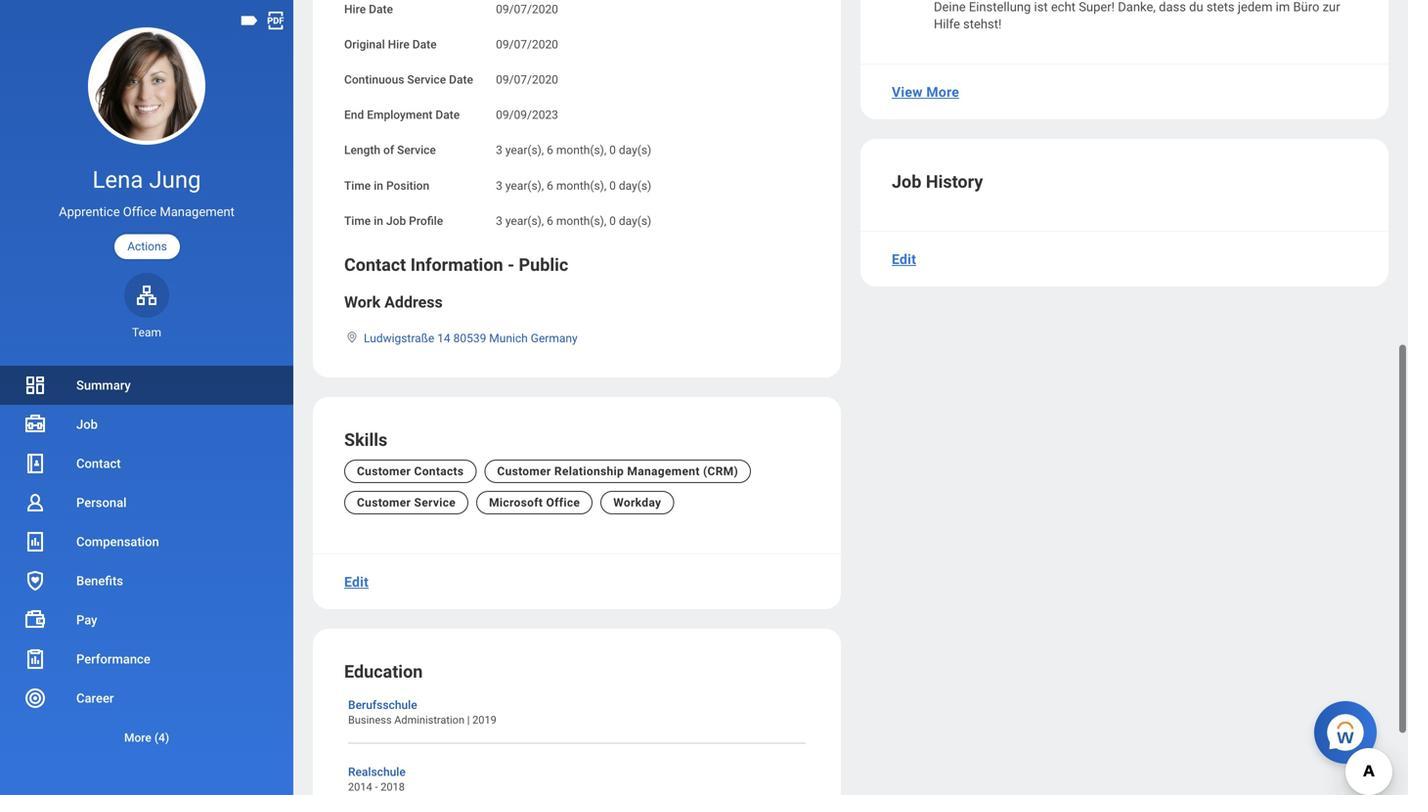 Task type: vqa. For each thing, say whether or not it's contained in the screenshot.
Open Enrollment link corresponding to 01/01/2015
no



Task type: locate. For each thing, give the bounding box(es) containing it.
day(s) inside time in job profile element
[[619, 214, 651, 228]]

view more button
[[884, 73, 967, 112]]

edit for edit button to the left
[[344, 574, 369, 590]]

2 horizontal spatial job
[[892, 172, 922, 192]]

day(s) for time in position
[[619, 179, 651, 192]]

1 vertical spatial edit button
[[336, 562, 377, 601]]

date for service
[[449, 73, 473, 87]]

0 vertical spatial 3
[[496, 143, 502, 157]]

month(s), up time in job profile element
[[556, 179, 606, 192]]

time
[[344, 179, 371, 192], [344, 214, 371, 228]]

0 for time in job profile
[[609, 214, 616, 228]]

2 3 from the top
[[496, 179, 502, 192]]

in left position
[[374, 179, 383, 192]]

1 vertical spatial 6
[[547, 179, 553, 192]]

time down time in position
[[344, 214, 371, 228]]

0 up time in position element
[[609, 143, 616, 157]]

2 month(s), from the top
[[556, 179, 606, 192]]

1 vertical spatial in
[[374, 214, 383, 228]]

address
[[384, 293, 443, 311]]

3 for time in job profile
[[496, 214, 502, 228]]

service for continuous
[[407, 73, 446, 87]]

1 vertical spatial month(s),
[[556, 179, 606, 192]]

year(s),
[[505, 143, 544, 157], [505, 179, 544, 192], [505, 214, 544, 228]]

0 vertical spatial time
[[344, 179, 371, 192]]

0 horizontal spatial office
[[123, 205, 157, 219]]

0 vertical spatial in
[[374, 179, 383, 192]]

3 inside time in job profile element
[[496, 214, 502, 228]]

of
[[383, 143, 394, 157]]

pay link
[[0, 600, 293, 640]]

1 vertical spatial contact
[[76, 456, 121, 471]]

ludwigstraße
[[364, 331, 434, 345]]

office inside microsoft office button
[[546, 496, 580, 510]]

2 vertical spatial year(s),
[[505, 214, 544, 228]]

6 up the public
[[547, 214, 553, 228]]

1 horizontal spatial -
[[508, 255, 514, 275]]

customer inside customer relationship management (crm) button
[[497, 465, 551, 478]]

6 for time in job profile
[[547, 214, 553, 228]]

2 year(s), from the top
[[505, 179, 544, 192]]

1 3 from the top
[[496, 143, 502, 157]]

month(s), up time in position element
[[556, 143, 606, 157]]

1 horizontal spatial hire
[[388, 38, 410, 51]]

1 vertical spatial 0
[[609, 179, 616, 192]]

day(s) inside time in position element
[[619, 179, 651, 192]]

0 vertical spatial job
[[892, 172, 922, 192]]

3 year(s), 6 month(s), 0 day(s) down time in position element
[[496, 214, 651, 228]]

service right the of
[[397, 143, 436, 157]]

hire date element
[[496, 0, 558, 17]]

2 vertical spatial day(s)
[[619, 214, 651, 228]]

1 horizontal spatial edit
[[892, 251, 916, 267]]

1 vertical spatial job
[[386, 214, 406, 228]]

09/07/2020 for continuous service date
[[496, 73, 558, 87]]

day(s) up time in position element
[[619, 143, 651, 157]]

3 inside time in position element
[[496, 179, 502, 192]]

in
[[374, 179, 383, 192], [374, 214, 383, 228]]

personal image
[[23, 491, 47, 514]]

management for office
[[160, 205, 235, 219]]

day(s) inside length of service element
[[619, 143, 651, 157]]

6 for time in position
[[547, 179, 553, 192]]

2014
[[348, 781, 372, 793]]

09/07/2020 for hire date
[[496, 2, 558, 16]]

- left the public
[[508, 255, 514, 275]]

management up "workday" button at the bottom
[[627, 465, 700, 478]]

hire right original
[[388, 38, 410, 51]]

in down time in position
[[374, 214, 383, 228]]

0 horizontal spatial job
[[76, 417, 98, 432]]

realschule link
[[348, 761, 406, 779]]

0 vertical spatial service
[[407, 73, 446, 87]]

1 vertical spatial day(s)
[[619, 179, 651, 192]]

service down contacts at bottom left
[[414, 496, 456, 510]]

month(s), inside time in job profile element
[[556, 214, 606, 228]]

administration
[[394, 714, 464, 726]]

1 month(s), from the top
[[556, 143, 606, 157]]

1 vertical spatial -
[[375, 781, 378, 793]]

0 vertical spatial 0
[[609, 143, 616, 157]]

job down summary
[[76, 417, 98, 432]]

year(s), inside length of service element
[[505, 143, 544, 157]]

year(s), inside time in job profile element
[[505, 214, 544, 228]]

2 6 from the top
[[547, 179, 553, 192]]

1 horizontal spatial office
[[546, 496, 580, 510]]

day(s) for time in job profile
[[619, 214, 651, 228]]

09/07/2020 for original hire date
[[496, 38, 558, 51]]

- down realschule
[[375, 781, 378, 793]]

customer service button
[[344, 491, 469, 514]]

contact image
[[23, 452, 47, 475]]

time in position
[[344, 179, 429, 192]]

3 year(s), 6 month(s), 0 day(s)
[[496, 143, 651, 157], [496, 179, 651, 192], [496, 214, 651, 228]]

year(s), up time in job profile element
[[505, 179, 544, 192]]

0 vertical spatial management
[[160, 205, 235, 219]]

0 vertical spatial hire
[[344, 2, 366, 16]]

hire
[[344, 2, 366, 16], [388, 38, 410, 51]]

management inside navigation pane region
[[160, 205, 235, 219]]

lena jung
[[92, 166, 201, 194]]

year(s), for time in position
[[505, 179, 544, 192]]

service up the end employment date
[[407, 73, 446, 87]]

day(s) for length of service
[[619, 143, 651, 157]]

1 day(s) from the top
[[619, 143, 651, 157]]

team link
[[124, 273, 169, 340]]

edit button down customer service button
[[336, 562, 377, 601]]

office
[[123, 205, 157, 219], [546, 496, 580, 510]]

list
[[0, 366, 293, 757]]

customer inside customer contacts button
[[357, 465, 411, 478]]

contact information - public group
[[344, 253, 810, 346]]

in for position
[[374, 179, 383, 192]]

edit button down job history
[[884, 240, 924, 279]]

job left the "profile"
[[386, 214, 406, 228]]

0 inside time in position element
[[609, 179, 616, 192]]

0 vertical spatial -
[[508, 255, 514, 275]]

09/07/2020 up original hire date element
[[496, 2, 558, 16]]

0 vertical spatial 3 year(s), 6 month(s), 0 day(s)
[[496, 143, 651, 157]]

2014 - 2018
[[348, 781, 405, 793]]

education
[[344, 662, 423, 682]]

2 09/07/2020 from the top
[[496, 38, 558, 51]]

date up original hire date at left top
[[369, 2, 393, 16]]

year(s), for length of service
[[505, 143, 544, 157]]

6
[[547, 143, 553, 157], [547, 179, 553, 192], [547, 214, 553, 228]]

0 up time in job profile element
[[609, 179, 616, 192]]

edit down job history
[[892, 251, 916, 267]]

office for microsoft
[[546, 496, 580, 510]]

office down lena jung
[[123, 205, 157, 219]]

1 in from the top
[[374, 179, 383, 192]]

ludwigstraße 14 80539 munich germany link
[[364, 328, 578, 345]]

0 vertical spatial edit button
[[884, 240, 924, 279]]

munich
[[489, 331, 528, 345]]

3 0 from the top
[[609, 214, 616, 228]]

performance link
[[0, 640, 293, 679]]

day(s) down time in position element
[[619, 214, 651, 228]]

employment
[[367, 108, 433, 122]]

0 horizontal spatial more
[[124, 731, 151, 745]]

0 vertical spatial edit
[[892, 251, 916, 267]]

job history
[[892, 172, 983, 192]]

2 vertical spatial job
[[76, 417, 98, 432]]

pay image
[[23, 608, 47, 632]]

time down length
[[344, 179, 371, 192]]

-
[[508, 255, 514, 275], [375, 781, 378, 793]]

management down jung
[[160, 205, 235, 219]]

actions
[[127, 240, 167, 253]]

time in job profile element
[[496, 202, 651, 229]]

0 vertical spatial 09/07/2020
[[496, 2, 558, 16]]

job inside "list"
[[76, 417, 98, 432]]

customer contacts
[[357, 465, 464, 478]]

6 up time in job profile element
[[547, 179, 553, 192]]

benefits link
[[0, 561, 293, 600]]

3 inside length of service element
[[496, 143, 502, 157]]

09/07/2020
[[496, 2, 558, 16], [496, 38, 558, 51], [496, 73, 558, 87]]

office down the relationship
[[546, 496, 580, 510]]

contacts
[[414, 465, 464, 478]]

position
[[386, 179, 429, 192]]

in for job
[[374, 214, 383, 228]]

office inside navigation pane region
[[123, 205, 157, 219]]

80539
[[453, 331, 486, 345]]

date for employment
[[436, 108, 460, 122]]

0 for time in position
[[609, 179, 616, 192]]

3 year(s), 6 month(s), 0 day(s) up time in position element
[[496, 143, 651, 157]]

6 inside time in position element
[[547, 179, 553, 192]]

edit down customer service button
[[344, 574, 369, 590]]

0 horizontal spatial edit
[[344, 574, 369, 590]]

3 09/07/2020 from the top
[[496, 73, 558, 87]]

list containing summary
[[0, 366, 293, 757]]

3 year(s), from the top
[[505, 214, 544, 228]]

continuous service date element
[[496, 61, 558, 88]]

2 vertical spatial 6
[[547, 214, 553, 228]]

history
[[926, 172, 983, 192]]

1 horizontal spatial job
[[386, 214, 406, 228]]

0 inside length of service element
[[609, 143, 616, 157]]

year(s), up the public
[[505, 214, 544, 228]]

2 time from the top
[[344, 214, 371, 228]]

2 vertical spatial 3 year(s), 6 month(s), 0 day(s)
[[496, 214, 651, 228]]

benefits
[[76, 574, 123, 588]]

0 horizontal spatial contact
[[76, 456, 121, 471]]

6 inside time in job profile element
[[547, 214, 553, 228]]

2 vertical spatial 0
[[609, 214, 616, 228]]

0 horizontal spatial -
[[375, 781, 378, 793]]

1 vertical spatial 09/07/2020
[[496, 38, 558, 51]]

1 vertical spatial edit
[[344, 574, 369, 590]]

0 horizontal spatial hire
[[344, 2, 366, 16]]

contact
[[344, 255, 406, 275], [76, 456, 121, 471]]

service
[[407, 73, 446, 87], [397, 143, 436, 157], [414, 496, 456, 510]]

3 day(s) from the top
[[619, 214, 651, 228]]

1 vertical spatial management
[[627, 465, 700, 478]]

contact up the work
[[344, 255, 406, 275]]

2 vertical spatial service
[[414, 496, 456, 510]]

workday button
[[601, 491, 674, 514]]

day(s)
[[619, 143, 651, 157], [619, 179, 651, 192], [619, 214, 651, 228]]

14
[[437, 331, 450, 345]]

customer down 'skills'
[[357, 465, 411, 478]]

6 up time in position element
[[547, 143, 553, 157]]

management
[[160, 205, 235, 219], [627, 465, 700, 478]]

- inside group
[[508, 255, 514, 275]]

date left "continuous service date" element
[[449, 73, 473, 87]]

more right view
[[926, 84, 959, 100]]

date
[[369, 2, 393, 16], [412, 38, 437, 51], [449, 73, 473, 87], [436, 108, 460, 122]]

customer down the customer contacts
[[357, 496, 411, 510]]

3
[[496, 143, 502, 157], [496, 179, 502, 192], [496, 214, 502, 228]]

length of service
[[344, 143, 436, 157]]

more left (4)
[[124, 731, 151, 745]]

2 vertical spatial 09/07/2020
[[496, 73, 558, 87]]

0 inside time in job profile element
[[609, 214, 616, 228]]

customer inside customer service button
[[357, 496, 411, 510]]

0 vertical spatial office
[[123, 205, 157, 219]]

0 vertical spatial 6
[[547, 143, 553, 157]]

end employment date
[[344, 108, 460, 122]]

1 vertical spatial office
[[546, 496, 580, 510]]

1 vertical spatial year(s),
[[505, 179, 544, 192]]

2 3 year(s), 6 month(s), 0 day(s) from the top
[[496, 179, 651, 192]]

view team image
[[135, 283, 158, 307]]

workday
[[613, 496, 661, 510]]

edit
[[892, 251, 916, 267], [344, 574, 369, 590]]

team
[[132, 325, 161, 339]]

2 vertical spatial month(s),
[[556, 214, 606, 228]]

3 month(s), from the top
[[556, 214, 606, 228]]

1 time from the top
[[344, 179, 371, 192]]

1 3 year(s), 6 month(s), 0 day(s) from the top
[[496, 143, 651, 157]]

berufsschule link
[[348, 694, 417, 712]]

month(s), inside length of service element
[[556, 143, 606, 157]]

1 horizontal spatial contact
[[344, 255, 406, 275]]

09/07/2020 up "continuous service date" element
[[496, 38, 558, 51]]

3 6 from the top
[[547, 214, 553, 228]]

job
[[892, 172, 922, 192], [386, 214, 406, 228], [76, 417, 98, 432]]

contact information - public button
[[344, 255, 568, 275]]

service inside customer service button
[[414, 496, 456, 510]]

0 vertical spatial year(s),
[[505, 143, 544, 157]]

contact inside group
[[344, 255, 406, 275]]

2 0 from the top
[[609, 179, 616, 192]]

business
[[348, 714, 392, 726]]

1 horizontal spatial more
[[926, 84, 959, 100]]

customer up microsoft
[[497, 465, 551, 478]]

month(s), inside time in position element
[[556, 179, 606, 192]]

3 for length of service
[[496, 143, 502, 157]]

2 vertical spatial 3
[[496, 214, 502, 228]]

1 horizontal spatial management
[[627, 465, 700, 478]]

0 vertical spatial month(s),
[[556, 143, 606, 157]]

09/07/2020 up end employment date element
[[496, 73, 558, 87]]

career image
[[23, 686, 47, 710]]

1 vertical spatial time
[[344, 214, 371, 228]]

1 vertical spatial 3 year(s), 6 month(s), 0 day(s)
[[496, 179, 651, 192]]

0 vertical spatial day(s)
[[619, 143, 651, 157]]

contact link
[[0, 444, 293, 483]]

month(s),
[[556, 143, 606, 157], [556, 179, 606, 192], [556, 214, 606, 228]]

contact inside "list"
[[76, 456, 121, 471]]

management inside customer relationship management (crm) button
[[627, 465, 700, 478]]

2 in from the top
[[374, 214, 383, 228]]

job left "history"
[[892, 172, 922, 192]]

date up continuous service date
[[412, 38, 437, 51]]

0 horizontal spatial management
[[160, 205, 235, 219]]

contact for contact
[[76, 456, 121, 471]]

3 3 from the top
[[496, 214, 502, 228]]

hire up original
[[344, 2, 366, 16]]

month(s), down time in position element
[[556, 214, 606, 228]]

customer
[[357, 465, 411, 478], [497, 465, 551, 478], [357, 496, 411, 510]]

day(s) up time in job profile element
[[619, 179, 651, 192]]

2 day(s) from the top
[[619, 179, 651, 192]]

year(s), inside time in position element
[[505, 179, 544, 192]]

date right 'employment' at the top left of the page
[[436, 108, 460, 122]]

contact up "personal"
[[76, 456, 121, 471]]

summary image
[[23, 374, 47, 397]]

1 0 from the top
[[609, 143, 616, 157]]

3 year(s), 6 month(s), 0 day(s) up time in job profile element
[[496, 179, 651, 192]]

customer for customer service
[[357, 496, 411, 510]]

1 vertical spatial 3
[[496, 179, 502, 192]]

year(s), down 09/09/2023 at the top left of page
[[505, 143, 544, 157]]

1 vertical spatial more
[[124, 731, 151, 745]]

0 vertical spatial contact
[[344, 255, 406, 275]]

1 year(s), from the top
[[505, 143, 544, 157]]

1 6 from the top
[[547, 143, 553, 157]]

0 down time in position element
[[609, 214, 616, 228]]

3 3 year(s), 6 month(s), 0 day(s) from the top
[[496, 214, 651, 228]]

6 inside length of service element
[[547, 143, 553, 157]]

1 09/07/2020 from the top
[[496, 2, 558, 16]]



Task type: describe. For each thing, give the bounding box(es) containing it.
work address
[[344, 293, 443, 311]]

compensation link
[[0, 522, 293, 561]]

skills
[[344, 430, 387, 450]]

performance image
[[23, 647, 47, 671]]

customer service
[[357, 496, 456, 510]]

length
[[344, 143, 380, 157]]

career link
[[0, 679, 293, 718]]

view printable version (pdf) image
[[265, 10, 287, 31]]

team lena jung element
[[124, 325, 169, 340]]

apprentice office management
[[59, 205, 235, 219]]

6 for length of service
[[547, 143, 553, 157]]

customer relationship management (crm)
[[497, 465, 738, 478]]

apprentice
[[59, 205, 120, 219]]

month(s), for time in job profile
[[556, 214, 606, 228]]

job image
[[23, 413, 47, 436]]

contact information - public
[[344, 255, 568, 275]]

more (4) button
[[0, 718, 293, 757]]

job for job
[[76, 417, 98, 432]]

berufsschule
[[348, 698, 417, 712]]

personal
[[76, 495, 127, 510]]

compensation image
[[23, 530, 47, 553]]

jung
[[149, 166, 201, 194]]

pay
[[76, 613, 97, 627]]

job link
[[0, 405, 293, 444]]

original hire date
[[344, 38, 437, 51]]

0 horizontal spatial edit button
[[336, 562, 377, 601]]

contact for contact information - public
[[344, 255, 406, 275]]

2019
[[472, 714, 497, 726]]

time in position element
[[496, 167, 651, 194]]

service for customer
[[414, 496, 456, 510]]

(crm)
[[703, 465, 738, 478]]

|
[[467, 714, 470, 726]]

work
[[344, 293, 381, 311]]

location image
[[344, 330, 360, 344]]

length of service element
[[496, 132, 651, 158]]

more (4) button
[[0, 726, 293, 750]]

1 vertical spatial hire
[[388, 38, 410, 51]]

date for hire
[[412, 38, 437, 51]]

time in job profile
[[344, 214, 443, 228]]

continuous service date
[[344, 73, 473, 87]]

job for job history
[[892, 172, 922, 192]]

career
[[76, 691, 114, 706]]

end employment date element
[[496, 96, 558, 123]]

(4)
[[154, 731, 169, 745]]

germany
[[531, 331, 578, 345]]

ludwigstraße 14 80539 munich germany
[[364, 331, 578, 345]]

navigation pane region
[[0, 0, 293, 795]]

microsoft office
[[489, 496, 580, 510]]

microsoft office button
[[476, 491, 593, 514]]

2018
[[381, 781, 405, 793]]

public
[[519, 255, 568, 275]]

information
[[410, 255, 503, 275]]

edit for the rightmost edit button
[[892, 251, 916, 267]]

month(s), for length of service
[[556, 143, 606, 157]]

original hire date element
[[496, 26, 558, 52]]

month(s), for time in position
[[556, 179, 606, 192]]

summary
[[76, 378, 131, 393]]

view
[[892, 84, 923, 100]]

profile
[[409, 214, 443, 228]]

customer relationship management (crm) button
[[484, 460, 751, 483]]

3 year(s), 6 month(s), 0 day(s) for time in job profile
[[496, 214, 651, 228]]

customer contacts button
[[344, 460, 477, 483]]

3 year(s), 6 month(s), 0 day(s) for length of service
[[496, 143, 651, 157]]

business administration   |   2019
[[348, 714, 497, 726]]

actions button
[[117, 236, 178, 257]]

time for time in position
[[344, 179, 371, 192]]

09/09/2023
[[496, 108, 558, 122]]

0 for length of service
[[609, 143, 616, 157]]

more inside dropdown button
[[124, 731, 151, 745]]

view more
[[892, 84, 959, 100]]

0 vertical spatial more
[[926, 84, 959, 100]]

performance
[[76, 652, 150, 666]]

continuous
[[344, 73, 404, 87]]

year(s), for time in job profile
[[505, 214, 544, 228]]

tag image
[[239, 10, 260, 31]]

time for time in job profile
[[344, 214, 371, 228]]

original
[[344, 38, 385, 51]]

3 for time in position
[[496, 179, 502, 192]]

end
[[344, 108, 364, 122]]

lena
[[92, 166, 143, 194]]

customer for customer relationship management (crm)
[[497, 465, 551, 478]]

1 vertical spatial service
[[397, 143, 436, 157]]

personal link
[[0, 483, 293, 522]]

customer for customer contacts
[[357, 465, 411, 478]]

relationship
[[554, 465, 624, 478]]

more (4)
[[124, 731, 169, 745]]

compensation
[[76, 534, 159, 549]]

3 year(s), 6 month(s), 0 day(s) for time in position
[[496, 179, 651, 192]]

1 horizontal spatial edit button
[[884, 240, 924, 279]]

benefits image
[[23, 569, 47, 593]]

office for apprentice
[[123, 205, 157, 219]]

microsoft
[[489, 496, 543, 510]]

management for relationship
[[627, 465, 700, 478]]

hire date
[[344, 2, 393, 16]]

realschule
[[348, 765, 406, 779]]

summary link
[[0, 366, 293, 405]]



